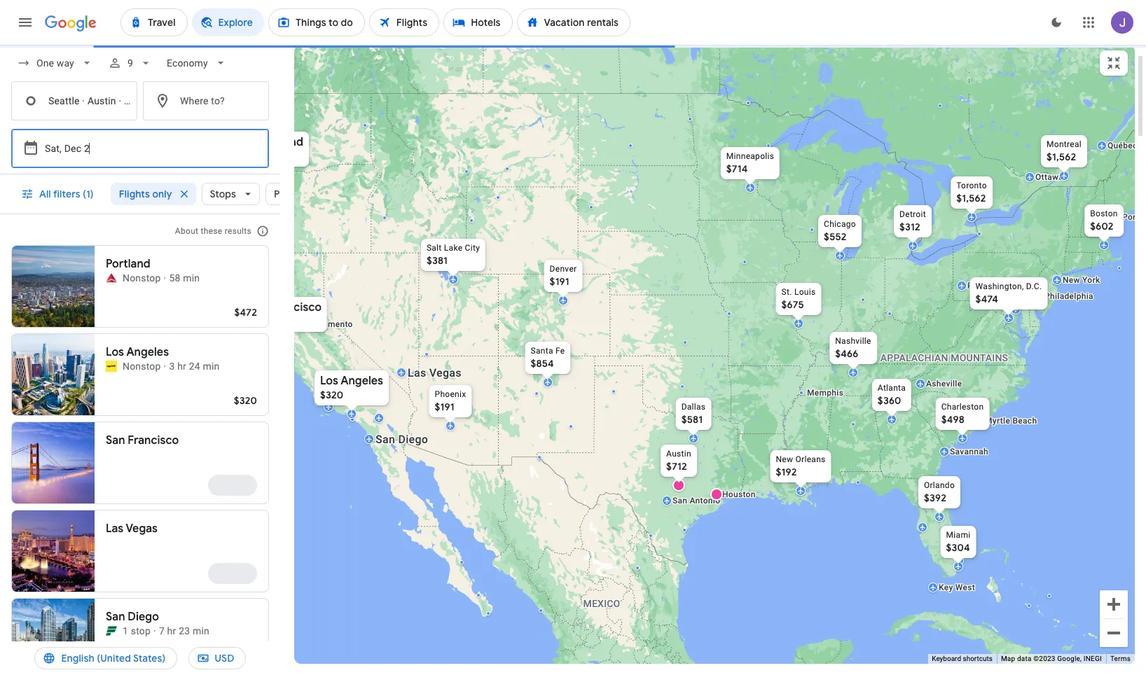 Task type: vqa. For each thing, say whether or not it's contained in the screenshot.


Task type: locate. For each thing, give the bounding box(es) containing it.
0 vertical spatial los
[[106, 345, 124, 359]]

0 horizontal spatial $381
[[236, 659, 257, 672]]

472 US dollars text field
[[234, 306, 257, 319]]

angeles for los angeles $320
[[341, 374, 383, 388]]

stop
[[131, 626, 151, 637]]

0 vertical spatial las vegas
[[408, 366, 462, 380]]

· up departure text box
[[165, 95, 167, 106]]

0 horizontal spatial austin
[[88, 95, 116, 106]]

houston
[[124, 95, 162, 106], [722, 490, 756, 500]]

$552
[[824, 231, 847, 243]]

las vegas inside map region
[[408, 366, 462, 380]]

675 US dollars text field
[[782, 298, 804, 311]]

2 horizontal spatial ·
[[165, 95, 167, 106]]

0 horizontal spatial angeles
[[126, 345, 169, 359]]

salt lake city $381
[[427, 243, 480, 267]]

min for 24
[[203, 361, 220, 372]]

washington,
[[976, 282, 1024, 291]]

1 horizontal spatial new
[[1063, 275, 1080, 285]]

$381 down the salt
[[427, 254, 448, 267]]

1 horizontal spatial san francisco
[[249, 301, 322, 315]]

about
[[175, 226, 198, 236]]

filters
[[53, 188, 80, 200]]

0 vertical spatial las
[[408, 366, 426, 380]]

0 vertical spatial min
[[183, 273, 200, 284]]

58
[[169, 273, 180, 284]]

orlando
[[924, 481, 955, 490]]

2  image from the top
[[164, 359, 166, 373]]

$854
[[531, 357, 554, 370]]

all
[[39, 188, 51, 200]]

0 vertical spatial  image
[[164, 271, 166, 285]]

·
[[82, 95, 85, 106], [119, 95, 121, 106], [165, 95, 167, 106]]

1 horizontal spatial diego
[[398, 433, 428, 446]]

0 vertical spatial portland
[[259, 135, 303, 149]]

nonstop for los angeles
[[123, 361, 161, 372]]

stops
[[210, 188, 236, 200]]

1 vertical spatial san francisco
[[106, 434, 179, 448]]

1 vertical spatial francisco
[[128, 434, 179, 448]]

los inside los angeles $320
[[320, 374, 338, 388]]

1 horizontal spatial $381
[[427, 254, 448, 267]]

1 horizontal spatial $1,562
[[1047, 151, 1076, 163]]

$191 inside phoenix $191
[[435, 401, 454, 413]]

Departure text field
[[45, 130, 221, 167]]

las vegas
[[408, 366, 462, 380], [106, 522, 158, 536]]

keyboard
[[932, 655, 961, 663]]

191 US dollars text field
[[435, 401, 454, 413]]

new
[[1063, 275, 1080, 285], [776, 455, 793, 465]]

nonstop down los angeles
[[123, 361, 161, 372]]

0 horizontal spatial $1,562
[[956, 192, 986, 205]]

usd
[[215, 652, 234, 665]]

phoenix
[[435, 390, 466, 399]]

$381 right usd
[[236, 659, 257, 672]]

flights
[[119, 188, 150, 200]]

$381
[[427, 254, 448, 267], [236, 659, 257, 672]]

new orleans $192
[[776, 455, 826, 479]]

min
[[183, 273, 200, 284], [203, 361, 220, 372], [193, 626, 209, 637]]

$1,562 inside montreal $1,562
[[1047, 151, 1076, 163]]

min right 58
[[183, 273, 200, 284]]

1 horizontal spatial vegas
[[429, 366, 462, 380]]

orlando $392
[[924, 481, 955, 504]]

1 horizontal spatial francisco
[[271, 301, 322, 315]]

0 horizontal spatial houston
[[124, 95, 162, 106]]

0 vertical spatial $381
[[427, 254, 448, 267]]

loading results progress bar
[[0, 45, 1146, 48]]

$1,562 down montreal
[[1047, 151, 1076, 163]]

nonstop right delta image
[[123, 273, 161, 284]]

0 horizontal spatial las vegas
[[106, 522, 158, 536]]

min right the 24
[[203, 361, 220, 372]]

0 vertical spatial hr
[[177, 361, 186, 372]]

 image left 58
[[164, 271, 166, 285]]

 image
[[164, 271, 166, 285], [164, 359, 166, 373]]

montreal
[[1047, 139, 1082, 149]]

1 vertical spatial houston
[[722, 490, 756, 500]]

1 horizontal spatial houston
[[722, 490, 756, 500]]

466 US dollars text field
[[835, 348, 859, 360]]

0 horizontal spatial san francisco
[[106, 434, 179, 448]]

1 vertical spatial hr
[[167, 626, 176, 637]]

· right 'seattle'
[[82, 95, 85, 106]]

1562 us dollars text field down toronto
[[956, 192, 986, 205]]

terms
[[1110, 655, 1131, 663]]

san francisco
[[249, 301, 322, 315], [106, 434, 179, 448]]

new up philadelphia
[[1063, 275, 1080, 285]]

$191 inside denver $191
[[550, 275, 569, 288]]

381 us dollars text field down the salt
[[427, 254, 448, 267]]

0 vertical spatial 381 us dollars text field
[[427, 254, 448, 267]]

1 vertical spatial portland
[[106, 257, 150, 271]]

san francisco button
[[240, 294, 330, 341], [11, 422, 269, 504], [11, 422, 269, 504]]

price button
[[265, 177, 321, 211]]

1562 us dollars text field down montreal
[[1047, 151, 1076, 163]]

$312
[[900, 221, 921, 233]]

nashville $466
[[835, 336, 871, 360]]

las
[[408, 366, 426, 380], [106, 522, 123, 536]]

angeles inside los angeles $320
[[341, 374, 383, 388]]

0 horizontal spatial vegas
[[126, 522, 158, 536]]

fe
[[556, 346, 565, 356]]

0 horizontal spatial 1562 us dollars text field
[[956, 192, 986, 205]]

0 horizontal spatial hr
[[167, 626, 176, 637]]

data
[[1017, 655, 1032, 663]]

diego inside map region
[[398, 433, 428, 446]]

houston down 9
[[124, 95, 162, 106]]

austin $712
[[666, 449, 691, 473]]

7 hr 23 min
[[159, 626, 209, 637]]

192 US dollars text field
[[776, 466, 797, 479]]

results
[[225, 226, 252, 236]]

0 vertical spatial vegas
[[429, 366, 462, 380]]

2 nonstop from the top
[[123, 361, 161, 372]]

1 horizontal spatial los
[[320, 374, 338, 388]]

austin up $712
[[666, 449, 691, 459]]

diego
[[398, 433, 428, 446], [128, 610, 159, 624]]

0 horizontal spatial new
[[776, 455, 793, 465]]

states)
[[133, 652, 166, 665]]

montreal $1,562
[[1047, 139, 1082, 163]]

los down sacramento
[[320, 374, 338, 388]]

houston right antonio
[[722, 490, 756, 500]]

0 horizontal spatial $191
[[435, 401, 454, 413]]

1 vertical spatial $1,562
[[956, 192, 986, 205]]

0 horizontal spatial francisco
[[128, 434, 179, 448]]

0 horizontal spatial portland
[[106, 257, 150, 271]]

phoenix $191
[[435, 390, 466, 413]]

23
[[179, 626, 190, 637]]

austin inside map region
[[666, 449, 691, 459]]

austin
[[88, 95, 116, 106], [666, 449, 691, 459]]

san francisco inside map region
[[249, 301, 322, 315]]

miami $304
[[946, 530, 971, 554]]

map data ©2023 google, inegi
[[1001, 655, 1102, 663]]

los
[[106, 345, 124, 359], [320, 374, 338, 388]]

san diego
[[376, 433, 428, 446], [106, 610, 159, 624]]

1 vertical spatial los
[[320, 374, 338, 388]]

392 US dollars text field
[[924, 492, 947, 504]]

381 us dollars text field right usd
[[236, 659, 257, 672]]

austin right 'seattle'
[[88, 95, 116, 106]]

· down '9' popup button
[[119, 95, 121, 106]]

0 vertical spatial new
[[1063, 275, 1080, 285]]

1 horizontal spatial austin
[[666, 449, 691, 459]]

1 vertical spatial  image
[[164, 359, 166, 373]]

hr
[[177, 361, 186, 372], [167, 626, 176, 637]]

google,
[[1057, 655, 1082, 663]]

474 US dollars text field
[[976, 293, 998, 305]]

1 vertical spatial new
[[776, 455, 793, 465]]

3 · from the left
[[165, 95, 167, 106]]

1 · from the left
[[82, 95, 85, 106]]

$675
[[782, 298, 804, 311]]

keyboard shortcuts button
[[932, 654, 993, 664]]

los for los angeles
[[106, 345, 124, 359]]

$360
[[878, 394, 901, 407]]

1 vertical spatial $191
[[435, 401, 454, 413]]

1562 us dollars text field for toronto $1,562
[[956, 192, 986, 205]]

1562 US dollars text field
[[1047, 151, 1076, 163], [956, 192, 986, 205]]

portland button
[[250, 129, 312, 175]]

$1,562 down toronto
[[956, 192, 986, 205]]

0 vertical spatial 1562 us dollars text field
[[1047, 151, 1076, 163]]

$581
[[681, 413, 703, 426]]

new inside the new orleans $192
[[776, 455, 793, 465]]

312 US dollars text field
[[900, 221, 921, 233]]

1 horizontal spatial $320
[[320, 389, 344, 401]]

1 horizontal spatial san diego
[[376, 433, 428, 446]]

1 horizontal spatial angeles
[[341, 374, 383, 388]]

 image left 3
[[164, 359, 166, 373]]

0 vertical spatial san diego
[[376, 433, 428, 446]]

1 horizontal spatial las
[[408, 366, 426, 380]]

1 vertical spatial austin
[[666, 449, 691, 459]]

key
[[939, 583, 953, 593]]

city
[[465, 243, 480, 253]]

los up spirit icon
[[106, 345, 124, 359]]

0 vertical spatial san francisco
[[249, 301, 322, 315]]

charleston
[[941, 402, 984, 412]]

0 horizontal spatial los
[[106, 345, 124, 359]]

0 horizontal spatial 381 us dollars text field
[[236, 659, 257, 672]]

Where to? text field
[[143, 81, 269, 121]]

these
[[201, 226, 222, 236]]

hr right 7
[[167, 626, 176, 637]]

1 horizontal spatial 381 us dollars text field
[[427, 254, 448, 267]]

1 horizontal spatial portland
[[259, 135, 303, 149]]

498 US dollars text field
[[941, 413, 965, 426]]

None text field
[[11, 81, 137, 121]]

$1,562 for toronto $1,562
[[956, 192, 986, 205]]

1 horizontal spatial $191
[[550, 275, 569, 288]]

0 vertical spatial $1,562
[[1047, 151, 1076, 163]]

0 horizontal spatial diego
[[128, 610, 159, 624]]

$1,562
[[1047, 151, 1076, 163], [956, 192, 986, 205]]

320 US dollars text field
[[320, 389, 344, 401], [234, 394, 257, 407]]

new for new orleans $192
[[776, 455, 793, 465]]

1 vertical spatial nonstop
[[123, 361, 161, 372]]

1 vertical spatial min
[[203, 361, 220, 372]]

381 US dollars text field
[[427, 254, 448, 267], [236, 659, 257, 672]]

frontier image
[[106, 626, 117, 637]]

0 vertical spatial angeles
[[126, 345, 169, 359]]

flights only
[[119, 188, 172, 200]]

1 nonstop from the top
[[123, 273, 161, 284]]

1 stop
[[123, 626, 151, 637]]

los for los angeles $320
[[320, 374, 338, 388]]

flights only button
[[111, 177, 196, 211]]

1 horizontal spatial ·
[[119, 95, 121, 106]]

1 vertical spatial diego
[[128, 610, 159, 624]]

sacramento
[[305, 319, 353, 329]]

las inside map region
[[408, 366, 426, 380]]

$191 for phoenix $191
[[435, 401, 454, 413]]

1 horizontal spatial 1562 us dollars text field
[[1047, 151, 1076, 163]]

0 vertical spatial $191
[[550, 275, 569, 288]]

0 vertical spatial nonstop
[[123, 273, 161, 284]]

24
[[189, 361, 200, 372]]

1562 us dollars text field for montreal $1,562
[[1047, 151, 1076, 163]]

inegi
[[1084, 655, 1102, 663]]

charleston $498
[[941, 402, 984, 426]]

$191 down phoenix
[[435, 401, 454, 413]]

0 vertical spatial diego
[[398, 433, 428, 446]]

hr right 3
[[177, 361, 186, 372]]

0 horizontal spatial $320
[[234, 394, 257, 407]]

0 horizontal spatial ·
[[82, 95, 85, 106]]

english (united states)
[[61, 652, 166, 665]]

2 · from the left
[[119, 95, 121, 106]]

1 horizontal spatial las vegas
[[408, 366, 462, 380]]

1 vertical spatial 1562 us dollars text field
[[956, 192, 986, 205]]

1 vertical spatial angeles
[[341, 374, 383, 388]]

None field
[[11, 50, 99, 76], [161, 50, 233, 76], [11, 50, 99, 76], [161, 50, 233, 76]]

francisco inside map region
[[271, 301, 322, 315]]

1 horizontal spatial hr
[[177, 361, 186, 372]]

1  image from the top
[[164, 271, 166, 285]]

0 horizontal spatial las
[[106, 522, 123, 536]]

delta image
[[106, 273, 117, 284]]

1 vertical spatial vegas
[[126, 522, 158, 536]]

0 vertical spatial francisco
[[271, 301, 322, 315]]

new up 192 us dollars text box
[[776, 455, 793, 465]]

$191 down denver
[[550, 275, 569, 288]]

1 vertical spatial san diego
[[106, 610, 159, 624]]

québec
[[1108, 141, 1138, 151]]

d.c.
[[1026, 282, 1042, 291]]

min for 23
[[193, 626, 209, 637]]

portland up delta image
[[106, 257, 150, 271]]

$381 inside salt lake city $381
[[427, 254, 448, 267]]

2 vertical spatial min
[[193, 626, 209, 637]]

$1,562 inside toronto $1,562
[[956, 192, 986, 205]]

0 horizontal spatial 320 us dollars text field
[[234, 394, 257, 407]]

vegas
[[429, 366, 462, 380], [126, 522, 158, 536]]

min right "23"
[[193, 626, 209, 637]]

$191
[[550, 275, 569, 288], [435, 401, 454, 413]]

portland up price
[[259, 135, 303, 149]]

all filters (1)
[[39, 188, 94, 200]]

stops button
[[201, 177, 260, 211]]



Task type: describe. For each thing, give the bounding box(es) containing it.
los angeles
[[106, 345, 169, 359]]

$602
[[1090, 220, 1114, 233]]

atlanta $360
[[878, 383, 906, 407]]

1 vertical spatial las vegas
[[106, 522, 158, 536]]

9 button
[[102, 46, 158, 80]]

myrtle beach
[[985, 416, 1037, 426]]

dallas $581
[[681, 402, 706, 426]]

$712
[[666, 460, 687, 473]]

detroit
[[900, 209, 926, 219]]

savannah
[[950, 447, 989, 457]]

toronto
[[956, 181, 987, 191]]

myrtle
[[985, 416, 1010, 426]]

hr for 3
[[177, 361, 186, 372]]

(1)
[[83, 188, 94, 200]]

(united
[[97, 652, 131, 665]]

$1,562 for montreal $1,562
[[1047, 151, 1076, 163]]

york
[[1083, 275, 1100, 285]]

boston $602
[[1090, 209, 1118, 233]]

los angeles $320
[[320, 374, 383, 401]]

houston inside map region
[[722, 490, 756, 500]]

1 vertical spatial las
[[106, 522, 123, 536]]

appalachian
[[881, 352, 948, 364]]

louis
[[794, 287, 816, 297]]

toronto $1,562
[[956, 181, 987, 205]]

portla
[[1122, 212, 1146, 222]]

$192
[[776, 466, 797, 479]]

seattle · austin · houston ·
[[48, 95, 170, 106]]

angeles for los angeles
[[126, 345, 169, 359]]

st. louis $675
[[782, 287, 816, 311]]

712 US dollars text field
[[666, 460, 687, 473]]

beach
[[1013, 416, 1037, 426]]

ci
[[1140, 141, 1146, 151]]

nonstop for portland
[[123, 273, 161, 284]]

washington, d.c. $474
[[976, 282, 1042, 305]]

key west
[[939, 583, 975, 593]]

lake
[[444, 243, 463, 253]]

keyboard shortcuts
[[932, 655, 993, 663]]

price
[[274, 188, 298, 200]]

québec ci
[[1108, 141, 1146, 151]]

about these results image
[[246, 214, 280, 248]]

detroit $312
[[900, 209, 926, 233]]

denver
[[550, 264, 577, 274]]

antonio
[[690, 496, 720, 506]]

854 US dollars text field
[[531, 357, 554, 370]]

change appearance image
[[1040, 6, 1073, 39]]

dallas
[[681, 402, 706, 412]]

new for new york
[[1063, 275, 1080, 285]]

$304
[[946, 542, 970, 554]]

hr for 7
[[167, 626, 176, 637]]

memphis
[[807, 388, 844, 398]]

3 hr 24 min
[[169, 361, 220, 372]]

1 horizontal spatial 320 us dollars text field
[[320, 389, 344, 401]]

pittsburgh
[[968, 281, 1009, 291]]

$472
[[234, 306, 257, 319]]

602 US dollars text field
[[1090, 220, 1114, 233]]

$191 for denver $191
[[550, 275, 569, 288]]

map region
[[240, 0, 1146, 675]]

vegas inside map region
[[429, 366, 462, 380]]

 image for portland
[[164, 271, 166, 285]]

nashville
[[835, 336, 871, 346]]

san antonio
[[673, 496, 720, 506]]

miami
[[946, 530, 971, 540]]

orleans
[[796, 455, 826, 465]]

0 vertical spatial houston
[[124, 95, 162, 106]]

boston
[[1090, 209, 1118, 219]]

terms link
[[1110, 655, 1131, 663]]

0 vertical spatial austin
[[88, 95, 116, 106]]

chicago
[[824, 219, 856, 229]]

$714
[[726, 163, 748, 175]]

552 US dollars text field
[[824, 231, 847, 243]]

mexico
[[583, 598, 620, 610]]

58 min
[[169, 273, 200, 284]]

$466
[[835, 348, 859, 360]]

portland inside button
[[259, 135, 303, 149]]

1
[[123, 626, 128, 637]]

7
[[159, 626, 165, 637]]

714 US dollars text field
[[726, 163, 748, 175]]

seattle
[[48, 95, 80, 106]]

304 US dollars text field
[[946, 542, 970, 554]]

1 vertical spatial $381
[[236, 659, 257, 672]]

english (united states) button
[[35, 642, 177, 675]]

appalachian mountains
[[881, 352, 1008, 364]]

$320 inside los angeles $320
[[320, 389, 344, 401]]

san diego inside map region
[[376, 433, 428, 446]]

santa
[[531, 346, 553, 356]]

191 US dollars text field
[[550, 275, 569, 288]]

mountains
[[951, 352, 1008, 364]]

view smaller map image
[[1106, 55, 1122, 71]]

all filters (1) button
[[13, 177, 105, 211]]

360 US dollars text field
[[878, 394, 901, 407]]

9
[[127, 57, 133, 69]]

chicago $552
[[824, 219, 856, 243]]

 image for los angeles
[[164, 359, 166, 373]]

only
[[152, 188, 172, 200]]

1 vertical spatial 381 us dollars text field
[[236, 659, 257, 672]]

main menu image
[[17, 14, 34, 31]]

581 US dollars text field
[[681, 413, 703, 426]]

salt
[[427, 243, 442, 253]]

map
[[1001, 655, 1015, 663]]

usd button
[[188, 642, 246, 675]]

spirit image
[[106, 361, 117, 372]]

©2023
[[1034, 655, 1056, 663]]

about these results
[[175, 226, 252, 236]]

english
[[61, 652, 94, 665]]

0 horizontal spatial san diego
[[106, 610, 159, 624]]



